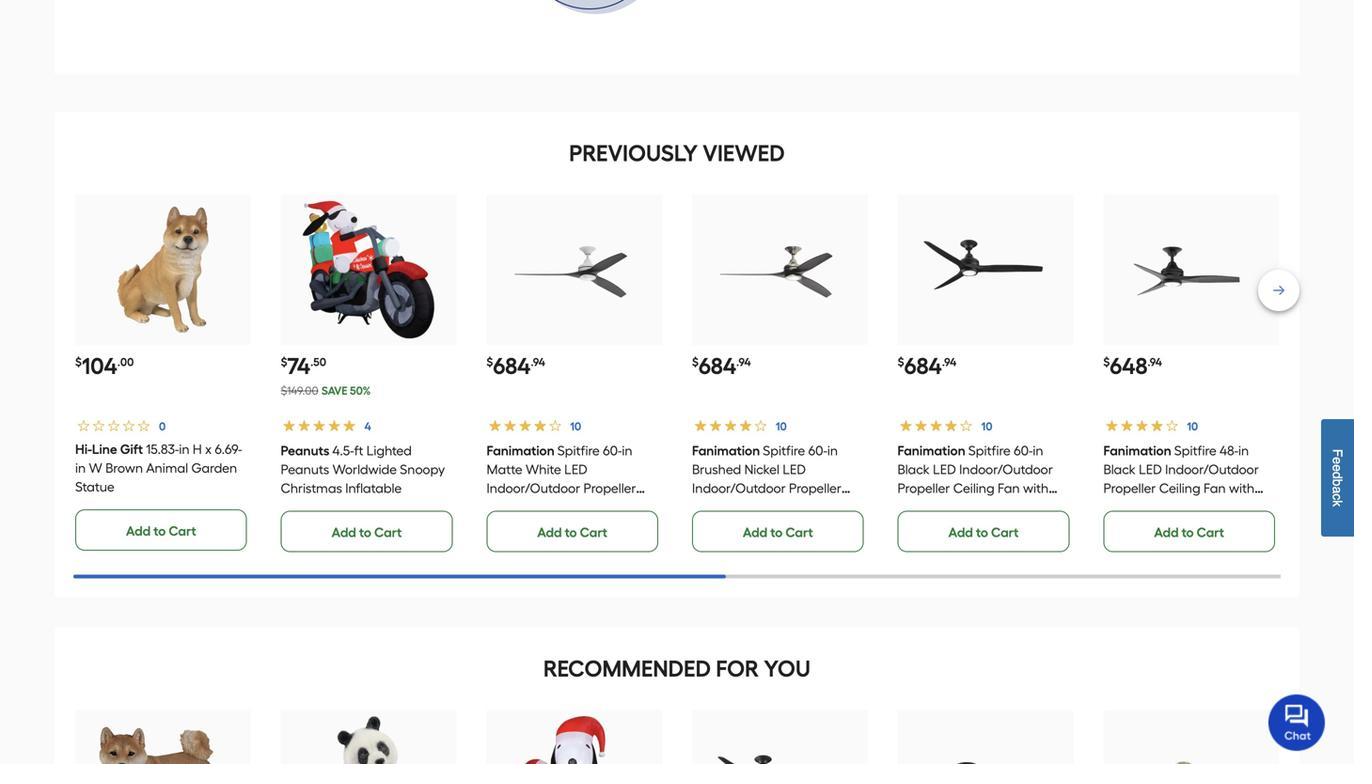 Task type: vqa. For each thing, say whether or not it's contained in the screenshot.
Moulding & Millwork's chevron right image
no



Task type: describe. For each thing, give the bounding box(es) containing it.
in for spitfire 48-in black led indoor/outdoor propeller ceiling fan with light remote (3-blade)
[[1238, 443, 1249, 459]]

(3- inside spitfire 48-in black led indoor/outdoor propeller ceiling fan with light remote (3-blade)
[[1186, 499, 1201, 515]]

spitfire for spitfire 48-in black led indoor/outdoor propeller ceiling fan with light remote (3-blade)
[[1174, 443, 1217, 459]]

indoor/outdoor inside spitfire 60-in brushed nickel led indoor/outdoor propeller ceiling fan with light remote (3-blade)
[[692, 481, 786, 497]]

60- for spitfire 60-in brushed nickel led indoor/outdoor propeller ceiling fan with light remote (3-blade)
[[808, 443, 827, 459]]

hi-line gift
[[75, 442, 143, 458]]

d
[[1330, 472, 1345, 479]]

indoor/outdoor inside spitfire 48-in black led indoor/outdoor propeller ceiling fan with light remote (3-blade)
[[1165, 462, 1259, 478]]

fanimation spitfire 60-in brushed satin brass led indoor/outdoor propeller ceiling fan with light remote (3-blade) image
[[1121, 716, 1261, 765]]

ceiling inside spitfire 48-in black led indoor/outdoor propeller ceiling fan with light remote (3-blade)
[[1159, 481, 1201, 497]]

previously viewed heading
[[73, 134, 1281, 172]]

blade) inside spitfire 48-in black led indoor/outdoor propeller ceiling fan with light remote (3-blade)
[[1201, 499, 1239, 515]]

add to cart for spitfire 48-in black led indoor/outdoor propeller ceiling fan with light remote (3-blade)
[[1154, 525, 1224, 541]]

$ 684 .94 for spitfire 60-in brushed nickel led indoor/outdoor propeller ceiling fan with light remote (3-blade)
[[692, 353, 751, 380]]

recommended
[[544, 656, 711, 683]]

add to cart for spitfire 60-in black led indoor/outdoor propeller ceiling fan with light remote (3-blade)
[[949, 525, 1019, 541]]

6.69-
[[215, 442, 242, 458]]

add to cart for 4.5-ft lighted peanuts worldwide snoopy christmas inflatable
[[332, 525, 402, 541]]

black for 648
[[1103, 462, 1136, 478]]

animal
[[146, 460, 188, 476]]

add to cart for 15.83-in h x 6.69- in w brown animal garden statue
[[126, 523, 196, 539]]

in for spitfire 60-in black led indoor/outdoor propeller ceiling fan with light remote (3-blade)
[[1033, 443, 1044, 459]]

w
[[89, 460, 102, 476]]

684 for spitfire 60-in brushed nickel led indoor/outdoor propeller ceiling fan with light remote (3-blade)
[[699, 353, 736, 380]]

fan inside spitfire 48-in black led indoor/outdoor propeller ceiling fan with light remote (3-blade)
[[1204, 481, 1226, 497]]

blade) inside spitfire 60-in black led indoor/outdoor propeller ceiling fan with light remote (3-blade)
[[995, 499, 1033, 515]]

add to cart for spitfire 60-in brushed nickel led indoor/outdoor propeller ceiling fan with light remote (3-blade)
[[743, 525, 813, 541]]

$ for 15.83-in h x 6.69- in w brown animal garden statue
[[75, 356, 82, 369]]

684 for spitfire 60-in matte white led indoor/outdoor propeller ceiling fan with light remote (3-blade)
[[493, 353, 531, 380]]

0 horizontal spatial fanimation spitfire 60-in black led indoor/outdoor propeller ceiling fan with light remote (3-blade) image
[[710, 716, 850, 765]]

fanimation for spitfire 60-in brushed nickel led indoor/outdoor propeller ceiling fan with light remote (3-blade)
[[692, 443, 760, 459]]

$ for spitfire 60-in matte white led indoor/outdoor propeller ceiling fan with light remote (3-blade)
[[487, 356, 493, 369]]

remote inside spitfire 60-in brushed nickel led indoor/outdoor propeller ceiling fan with light remote (3-blade)
[[692, 518, 738, 534]]

inflatable
[[346, 481, 402, 497]]

add for spitfire 60-in black led indoor/outdoor propeller ceiling fan with light remote (3-blade)
[[949, 525, 973, 541]]

add to cart link for spitfire 60-in black led indoor/outdoor propeller ceiling fan with light remote (3-blade)
[[898, 511, 1070, 553]]

fanimation for spitfire 60-in black led indoor/outdoor propeller ceiling fan with light remote (3-blade)
[[898, 443, 966, 459]]

snoopy
[[400, 462, 445, 478]]

you
[[764, 656, 811, 683]]

recommended for you heading
[[73, 650, 1281, 688]]

74
[[287, 353, 310, 380]]

.00
[[117, 356, 134, 369]]

add for spitfire 60-in brushed nickel led indoor/outdoor propeller ceiling fan with light remote (3-blade)
[[743, 525, 768, 541]]

fanimation for spitfire 48-in black led indoor/outdoor propeller ceiling fan with light remote (3-blade)
[[1103, 443, 1171, 459]]

to for spitfire 60-in matte white led indoor/outdoor propeller ceiling fan with light remote (3-blade)
[[565, 525, 577, 541]]

104 list item
[[75, 195, 251, 551]]

648
[[1110, 353, 1148, 380]]

k
[[1330, 500, 1345, 507]]

f e e d b a c k
[[1330, 449, 1345, 507]]

remote inside spitfire 48-in black led indoor/outdoor propeller ceiling fan with light remote (3-blade)
[[1137, 499, 1183, 515]]

cart for spitfire 48-in black led indoor/outdoor propeller ceiling fan with light remote (3-blade)
[[1197, 525, 1224, 541]]

(3- inside spitfire 60-in matte white led indoor/outdoor propeller ceiling fan with light remote (3-blade)
[[536, 518, 551, 534]]

blade) inside spitfire 60-in matte white led indoor/outdoor propeller ceiling fan with light remote (3-blade)
[[551, 518, 589, 534]]

.94 for spitfire 48-in black led indoor/outdoor propeller ceiling fan with light remote (3-blade)
[[1148, 356, 1162, 369]]

spitfire for spitfire 60-in black led indoor/outdoor propeller ceiling fan with light remote (3-blade)
[[969, 443, 1011, 459]]

hi-line gift 16.5-in h x 10-in w clear animal garden statue image
[[93, 716, 233, 765]]

statue
[[75, 479, 114, 495]]

spitfire 48-in black led indoor/outdoor propeller ceiling fan with light remote (3-blade)
[[1103, 443, 1259, 515]]

to for 4.5-ft lighted peanuts worldwide snoopy christmas inflatable
[[359, 525, 371, 541]]

spitfire 60-in matte white led indoor/outdoor propeller ceiling fan with light remote (3-blade)
[[487, 443, 636, 534]]

peanuts 4.5-ft lighted peanuts worldwide snoopy christmas inflatable image
[[298, 200, 439, 340]]

1 684 list item from the left
[[487, 195, 662, 553]]

light inside spitfire 48-in black led indoor/outdoor propeller ceiling fan with light remote (3-blade)
[[1103, 499, 1134, 515]]

(3- inside spitfire 60-in black led indoor/outdoor propeller ceiling fan with light remote (3-blade)
[[980, 499, 995, 515]]

line
[[92, 442, 117, 458]]

spitfire for spitfire 60-in brushed nickel led indoor/outdoor propeller ceiling fan with light remote (3-blade)
[[763, 443, 805, 459]]

garden
[[191, 460, 237, 476]]

cart for 4.5-ft lighted peanuts worldwide snoopy christmas inflatable
[[374, 525, 402, 541]]

(3- inside spitfire 60-in brushed nickel led indoor/outdoor propeller ceiling fan with light remote (3-blade)
[[741, 518, 756, 534]]

$149.00
[[281, 384, 318, 398]]

h
[[193, 442, 202, 458]]

$ for spitfire 48-in black led indoor/outdoor propeller ceiling fan with light remote (3-blade)
[[1103, 356, 1110, 369]]

15.83-
[[146, 442, 179, 458]]

add for 15.83-in h x 6.69- in w brown animal garden statue
[[126, 523, 151, 539]]

684 for spitfire 60-in black led indoor/outdoor propeller ceiling fan with light remote (3-blade)
[[904, 353, 942, 380]]

f e e d b a c k button
[[1321, 419, 1354, 537]]

50%
[[350, 384, 371, 398]]

3 684 list item from the left
[[898, 195, 1073, 553]]

indoor/outdoor inside spitfire 60-in black led indoor/outdoor propeller ceiling fan with light remote (3-blade)
[[960, 462, 1053, 478]]

light inside spitfire 60-in brushed nickel led indoor/outdoor propeller ceiling fan with light remote (3-blade)
[[791, 499, 821, 515]]

indoor/outdoor inside spitfire 60-in matte white led indoor/outdoor propeller ceiling fan with light remote (3-blade)
[[487, 481, 580, 497]]



Task type: locate. For each thing, give the bounding box(es) containing it.
e up d
[[1330, 457, 1345, 465]]

a
[[1330, 487, 1345, 494]]

1 horizontal spatial fanimation spitfire 48-in black led indoor/outdoor propeller ceiling fan with light remote (3-blade) image
[[1121, 200, 1261, 340]]

2 e from the top
[[1330, 465, 1345, 472]]

fanimation inside 648 list item
[[1103, 443, 1171, 459]]

to for spitfire 48-in black led indoor/outdoor propeller ceiling fan with light remote (3-blade)
[[1182, 525, 1194, 541]]

add to cart link for spitfire 48-in black led indoor/outdoor propeller ceiling fan with light remote (3-blade)
[[1103, 511, 1275, 553]]

.50
[[310, 356, 326, 369]]

brushed
[[692, 462, 741, 478]]

peanuts 6.5-ft lighted peanuts worldwide snoopy dog christmas inflatable image
[[504, 716, 645, 765]]

$ 684 .94 for spitfire 60-in black led indoor/outdoor propeller ceiling fan with light remote (3-blade)
[[898, 353, 957, 380]]

0 vertical spatial peanuts
[[281, 443, 330, 459]]

add for spitfire 60-in matte white led indoor/outdoor propeller ceiling fan with light remote (3-blade)
[[537, 525, 562, 541]]

1 $ 684 .94 from the left
[[487, 353, 545, 380]]

viewed
[[703, 140, 785, 167]]

0 horizontal spatial black
[[898, 462, 930, 478]]

2 led from the left
[[783, 462, 806, 478]]

black inside spitfire 48-in black led indoor/outdoor propeller ceiling fan with light remote (3-blade)
[[1103, 462, 1136, 478]]

brown
[[105, 460, 143, 476]]

to for spitfire 60-in brushed nickel led indoor/outdoor propeller ceiling fan with light remote (3-blade)
[[771, 525, 783, 541]]

2 $ from the left
[[281, 356, 287, 369]]

black inside spitfire 60-in black led indoor/outdoor propeller ceiling fan with light remote (3-blade)
[[898, 462, 930, 478]]

1 spitfire from the left
[[557, 443, 600, 459]]

0 vertical spatial fanimation spitfire 60-in black led indoor/outdoor propeller ceiling fan with light remote (3-blade) image
[[915, 200, 1056, 340]]

remote inside spitfire 60-in matte white led indoor/outdoor propeller ceiling fan with light remote (3-blade)
[[487, 518, 532, 534]]

with inside spitfire 48-in black led indoor/outdoor propeller ceiling fan with light remote (3-blade)
[[1229, 481, 1255, 497]]

propeller inside spitfire 60-in matte white led indoor/outdoor propeller ceiling fan with light remote (3-blade)
[[583, 481, 636, 497]]

3 684 from the left
[[904, 353, 942, 380]]

cart for spitfire 60-in brushed nickel led indoor/outdoor propeller ceiling fan with light remote (3-blade)
[[786, 525, 813, 541]]

propeller inside spitfire 48-in black led indoor/outdoor propeller ceiling fan with light remote (3-blade)
[[1103, 481, 1156, 497]]

104
[[82, 353, 117, 380]]

propeller inside spitfire 60-in black led indoor/outdoor propeller ceiling fan with light remote (3-blade)
[[898, 481, 950, 497]]

to inside 104 list item
[[154, 523, 166, 539]]

indoor/outdoor
[[960, 462, 1053, 478], [1165, 462, 1259, 478], [487, 481, 580, 497], [692, 481, 786, 497]]

fanimation for spitfire 60-in matte white led indoor/outdoor propeller ceiling fan with light remote (3-blade)
[[487, 443, 554, 459]]

$ 648 .94
[[1103, 353, 1162, 380]]

add to cart link for spitfire 60-in matte white led indoor/outdoor propeller ceiling fan with light remote (3-blade)
[[487, 511, 658, 553]]

60- inside spitfire 60-in matte white led indoor/outdoor propeller ceiling fan with light remote (3-blade)
[[603, 443, 622, 459]]

.94
[[531, 356, 545, 369], [736, 356, 751, 369], [942, 356, 957, 369], [1148, 356, 1162, 369]]

add to cart down 15.83-in h x 6.69- in w brown animal garden statue
[[126, 523, 196, 539]]

1 e from the top
[[1330, 457, 1345, 465]]

1 horizontal spatial 60-
[[808, 443, 827, 459]]

2 .94 from the left
[[736, 356, 751, 369]]

with inside spitfire 60-in brushed nickel led indoor/outdoor propeller ceiling fan with light remote (3-blade)
[[762, 499, 788, 515]]

60- inside spitfire 60-in black led indoor/outdoor propeller ceiling fan with light remote (3-blade)
[[1014, 443, 1033, 459]]

fanimation spitfire 60-in brushed nickel led indoor/outdoor propeller ceiling fan with light remote (3-blade) image
[[710, 200, 850, 340]]

$
[[75, 356, 82, 369], [281, 356, 287, 369], [487, 356, 493, 369], [692, 356, 699, 369], [898, 356, 904, 369], [1103, 356, 1110, 369]]

3 propeller from the left
[[898, 481, 950, 497]]

add to cart for spitfire 60-in matte white led indoor/outdoor propeller ceiling fan with light remote (3-blade)
[[537, 525, 608, 541]]

0 horizontal spatial 684 list item
[[487, 195, 662, 553]]

2 horizontal spatial 684
[[904, 353, 942, 380]]

add to cart link
[[75, 510, 247, 551], [281, 511, 453, 553], [487, 511, 658, 553], [692, 511, 864, 553], [898, 511, 1070, 553], [1103, 511, 1275, 553]]

2 684 from the left
[[699, 353, 736, 380]]

add down spitfire 60-in black led indoor/outdoor propeller ceiling fan with light remote (3-blade) on the bottom of the page
[[949, 525, 973, 541]]

ceiling
[[954, 481, 995, 497], [1159, 481, 1201, 497], [487, 499, 528, 515], [692, 499, 734, 515]]

$ for spitfire 60-in brushed nickel led indoor/outdoor propeller ceiling fan with light remote (3-blade)
[[692, 356, 699, 369]]

.94 for spitfire 60-in brushed nickel led indoor/outdoor propeller ceiling fan with light remote (3-blade)
[[736, 356, 751, 369]]

60- for spitfire 60-in black led indoor/outdoor propeller ceiling fan with light remote (3-blade)
[[1014, 443, 1033, 459]]

0 horizontal spatial fanimation spitfire 48-in black led indoor/outdoor propeller ceiling fan with light remote (3-blade) image
[[915, 716, 1056, 765]]

to for spitfire 60-in black led indoor/outdoor propeller ceiling fan with light remote (3-blade)
[[976, 525, 988, 541]]

hi-line gift 15.83-in h x 6.69-in w brown animal garden statue image
[[93, 200, 233, 340]]

add to cart down inflatable
[[332, 525, 402, 541]]

in for spitfire 60-in brushed nickel led indoor/outdoor propeller ceiling fan with light remote (3-blade)
[[827, 443, 838, 459]]

led
[[564, 462, 587, 478], [783, 462, 806, 478], [933, 462, 956, 478], [1139, 462, 1162, 478]]

christmas
[[281, 481, 342, 497]]

add down the 'white' on the bottom
[[537, 525, 562, 541]]

add down inflatable
[[332, 525, 356, 541]]

lighted
[[367, 443, 412, 459]]

2 peanuts from the top
[[281, 462, 330, 478]]

spitfire for spitfire 60-in matte white led indoor/outdoor propeller ceiling fan with light remote (3-blade)
[[557, 443, 600, 459]]

4 light from the left
[[1103, 499, 1134, 515]]

remote inside spitfire 60-in black led indoor/outdoor propeller ceiling fan with light remote (3-blade)
[[931, 499, 977, 515]]

spitfire inside spitfire 60-in matte white led indoor/outdoor propeller ceiling fan with light remote (3-blade)
[[557, 443, 600, 459]]

3 60- from the left
[[1014, 443, 1033, 459]]

white
[[526, 462, 561, 478]]

1 vertical spatial fanimation spitfire 48-in black led indoor/outdoor propeller ceiling fan with light remote (3-blade) image
[[915, 716, 1056, 765]]

ft
[[354, 443, 364, 459]]

spitfire 60-in brushed nickel led indoor/outdoor propeller ceiling fan with light remote (3-blade)
[[692, 443, 842, 534]]

add inside 104 list item
[[126, 523, 151, 539]]

cart for spitfire 60-in black led indoor/outdoor propeller ceiling fan with light remote (3-blade)
[[991, 525, 1019, 541]]

fan inside spitfire 60-in matte white led indoor/outdoor propeller ceiling fan with light remote (3-blade)
[[531, 499, 553, 515]]

propeller
[[583, 481, 636, 497], [789, 481, 842, 497], [898, 481, 950, 497], [1103, 481, 1156, 497]]

fanimation spitfire 48-in black led indoor/outdoor propeller ceiling fan with light remote (3-blade) image inside 648 list item
[[1121, 200, 1261, 340]]

2 $ 684 .94 from the left
[[692, 353, 751, 380]]

2 black from the left
[[1103, 462, 1136, 478]]

ceiling inside spitfire 60-in matte white led indoor/outdoor propeller ceiling fan with light remote (3-blade)
[[487, 499, 528, 515]]

3 fanimation from the left
[[898, 443, 966, 459]]

add for 4.5-ft lighted peanuts worldwide snoopy christmas inflatable
[[332, 525, 356, 541]]

add to cart inside 104 list item
[[126, 523, 196, 539]]

1 vertical spatial peanuts
[[281, 462, 330, 478]]

$ inside "$ 74 .50"
[[281, 356, 287, 369]]

in inside spitfire 60-in black led indoor/outdoor propeller ceiling fan with light remote (3-blade)
[[1033, 443, 1044, 459]]

c
[[1330, 494, 1345, 500]]

684 list item
[[487, 195, 662, 553], [692, 195, 868, 553], [898, 195, 1073, 553]]

2 light from the left
[[791, 499, 821, 515]]

$ 74 .50
[[281, 353, 326, 380]]

light inside spitfire 60-in black led indoor/outdoor propeller ceiling fan with light remote (3-blade)
[[898, 499, 928, 515]]

add to cart link for spitfire 60-in brushed nickel led indoor/outdoor propeller ceiling fan with light remote (3-blade)
[[692, 511, 864, 553]]

matte
[[487, 462, 522, 478]]

cart for spitfire 60-in matte white led indoor/outdoor propeller ceiling fan with light remote (3-blade)
[[580, 525, 608, 541]]

design toscano 8.5-in h x 5.5-in w bear garden statue image
[[298, 716, 439, 765]]

4 fanimation from the left
[[1103, 443, 1171, 459]]

648 list item
[[1103, 195, 1279, 553]]

black
[[898, 462, 930, 478], [1103, 462, 1136, 478]]

led inside spitfire 60-in brushed nickel led indoor/outdoor propeller ceiling fan with light remote (3-blade)
[[783, 462, 806, 478]]

in inside spitfire 60-in brushed nickel led indoor/outdoor propeller ceiling fan with light remote (3-blade)
[[827, 443, 838, 459]]

3 spitfire from the left
[[969, 443, 1011, 459]]

hi-
[[75, 442, 92, 458]]

.94 for spitfire 60-in black led indoor/outdoor propeller ceiling fan with light remote (3-blade)
[[942, 356, 957, 369]]

fan
[[998, 481, 1020, 497], [1204, 481, 1226, 497], [531, 499, 553, 515], [737, 499, 759, 515]]

1 horizontal spatial fanimation spitfire 60-in black led indoor/outdoor propeller ceiling fan with light remote (3-blade) image
[[915, 200, 1056, 340]]

.94 inside $ 648 .94
[[1148, 356, 1162, 369]]

gift
[[120, 442, 143, 458]]

recommended for you
[[544, 656, 811, 683]]

spitfire
[[557, 443, 600, 459], [763, 443, 805, 459], [969, 443, 1011, 459], [1174, 443, 1217, 459]]

spitfire inside spitfire 60-in black led indoor/outdoor propeller ceiling fan with light remote (3-blade)
[[969, 443, 1011, 459]]

1 60- from the left
[[603, 443, 622, 459]]

3 .94 from the left
[[942, 356, 957, 369]]

in inside spitfire 48-in black led indoor/outdoor propeller ceiling fan with light remote (3-blade)
[[1238, 443, 1249, 459]]

add for spitfire 48-in black led indoor/outdoor propeller ceiling fan with light remote (3-blade)
[[1154, 525, 1179, 541]]

cart inside 648 list item
[[1197, 525, 1224, 541]]

1 horizontal spatial 684
[[699, 353, 736, 380]]

add to cart inside 648 list item
[[1154, 525, 1224, 541]]

4 $ from the left
[[692, 356, 699, 369]]

add to cart link inside 74 list item
[[281, 511, 453, 553]]

light inside spitfire 60-in matte white led indoor/outdoor propeller ceiling fan with light remote (3-blade)
[[585, 499, 615, 515]]

15.83-in h x 6.69- in w brown animal garden statue
[[75, 442, 242, 495]]

blade)
[[995, 499, 1033, 515], [1201, 499, 1239, 515], [551, 518, 589, 534], [756, 518, 794, 534]]

add down brown
[[126, 523, 151, 539]]

spitfire 60-in black led indoor/outdoor propeller ceiling fan with light remote (3-blade)
[[898, 443, 1053, 515]]

fanimation
[[487, 443, 554, 459], [692, 443, 760, 459], [898, 443, 966, 459], [1103, 443, 1171, 459]]

6 $ from the left
[[1103, 356, 1110, 369]]

add
[[126, 523, 151, 539], [332, 525, 356, 541], [537, 525, 562, 541], [743, 525, 768, 541], [949, 525, 973, 541], [1154, 525, 1179, 541]]

fan inside spitfire 60-in brushed nickel led indoor/outdoor propeller ceiling fan with light remote (3-blade)
[[737, 499, 759, 515]]

$ inside $ 104 .00
[[75, 356, 82, 369]]

.94 for spitfire 60-in matte white led indoor/outdoor propeller ceiling fan with light remote (3-blade)
[[531, 356, 545, 369]]

1 propeller from the left
[[583, 481, 636, 497]]

add inside 74 list item
[[332, 525, 356, 541]]

to for 15.83-in h x 6.69- in w brown animal garden statue
[[154, 523, 166, 539]]

3 $ from the left
[[487, 356, 493, 369]]

2 60- from the left
[[808, 443, 827, 459]]

2 propeller from the left
[[789, 481, 842, 497]]

2 684 list item from the left
[[692, 195, 868, 553]]

add to cart link inside 104 list item
[[75, 510, 247, 551]]

$ 684 .94
[[487, 353, 545, 380], [692, 353, 751, 380], [898, 353, 957, 380]]

add to cart
[[126, 523, 196, 539], [332, 525, 402, 541], [537, 525, 608, 541], [743, 525, 813, 541], [949, 525, 1019, 541], [1154, 525, 1224, 541]]

1 684 from the left
[[493, 353, 531, 380]]

led inside spitfire 60-in black led indoor/outdoor propeller ceiling fan with light remote (3-blade)
[[933, 462, 956, 478]]

2 horizontal spatial 60-
[[1014, 443, 1033, 459]]

1 black from the left
[[898, 462, 930, 478]]

to
[[154, 523, 166, 539], [359, 525, 371, 541], [565, 525, 577, 541], [771, 525, 783, 541], [976, 525, 988, 541], [1182, 525, 1194, 541]]

add to cart down nickel
[[743, 525, 813, 541]]

with inside spitfire 60-in black led indoor/outdoor propeller ceiling fan with light remote (3-blade)
[[1023, 481, 1049, 497]]

add down spitfire 48-in black led indoor/outdoor propeller ceiling fan with light remote (3-blade)
[[1154, 525, 1179, 541]]

chat invite button image
[[1269, 694, 1326, 751]]

2 horizontal spatial $ 684 .94
[[898, 353, 957, 380]]

60-
[[603, 443, 622, 459], [808, 443, 827, 459], [1014, 443, 1033, 459]]

3 led from the left
[[933, 462, 956, 478]]

684
[[493, 353, 531, 380], [699, 353, 736, 380], [904, 353, 942, 380]]

add to cart down the 'white' on the bottom
[[537, 525, 608, 541]]

nickel
[[744, 462, 780, 478]]

4 propeller from the left
[[1103, 481, 1156, 497]]

60- for spitfire 60-in matte white led indoor/outdoor propeller ceiling fan with light remote (3-blade)
[[603, 443, 622, 459]]

black for 684
[[898, 462, 930, 478]]

save
[[321, 384, 348, 398]]

48-
[[1220, 443, 1238, 459]]

1 $ from the left
[[75, 356, 82, 369]]

add to cart down spitfire 60-in black led indoor/outdoor propeller ceiling fan with light remote (3-blade) on the bottom of the page
[[949, 525, 1019, 541]]

x
[[205, 442, 212, 458]]

4 .94 from the left
[[1148, 356, 1162, 369]]

60- inside spitfire 60-in brushed nickel led indoor/outdoor propeller ceiling fan with light remote (3-blade)
[[808, 443, 827, 459]]

b
[[1330, 479, 1345, 487]]

in
[[179, 442, 190, 458], [622, 443, 632, 459], [827, 443, 838, 459], [1033, 443, 1044, 459], [1238, 443, 1249, 459], [75, 460, 86, 476]]

peanuts inside 4.5-ft lighted peanuts worldwide snoopy christmas inflatable
[[281, 462, 330, 478]]

propeller inside spitfire 60-in brushed nickel led indoor/outdoor propeller ceiling fan with light remote (3-blade)
[[789, 481, 842, 497]]

1 fanimation from the left
[[487, 443, 554, 459]]

fanimation spitfire 60-in black led indoor/outdoor propeller ceiling fan with light remote (3-blade) image
[[915, 200, 1056, 340], [710, 716, 850, 765]]

1 vertical spatial fanimation spitfire 60-in black led indoor/outdoor propeller ceiling fan with light remote (3-blade) image
[[710, 716, 850, 765]]

previously viewed
[[569, 140, 785, 167]]

1 peanuts from the top
[[281, 443, 330, 459]]

74 list item
[[281, 195, 456, 553]]

add to cart link for 4.5-ft lighted peanuts worldwide snoopy christmas inflatable
[[281, 511, 453, 553]]

to inside 648 list item
[[1182, 525, 1194, 541]]

5 $ from the left
[[898, 356, 904, 369]]

fanimation spitfire 60-in matte white led indoor/outdoor propeller ceiling fan with light remote (3-blade) image
[[504, 200, 645, 340]]

$ inside $ 648 .94
[[1103, 356, 1110, 369]]

ceiling inside spitfire 60-in brushed nickel led indoor/outdoor propeller ceiling fan with light remote (3-blade)
[[692, 499, 734, 515]]

light
[[585, 499, 615, 515], [791, 499, 821, 515], [898, 499, 928, 515], [1103, 499, 1134, 515]]

add to cart link inside 648 list item
[[1103, 511, 1275, 553]]

3 $ 684 .94 from the left
[[898, 353, 957, 380]]

$ 684 .94 for spitfire 60-in matte white led indoor/outdoor propeller ceiling fan with light remote (3-blade)
[[487, 353, 545, 380]]

1 light from the left
[[585, 499, 615, 515]]

1 horizontal spatial black
[[1103, 462, 1136, 478]]

2 spitfire from the left
[[763, 443, 805, 459]]

add to cart down spitfire 48-in black led indoor/outdoor propeller ceiling fan with light remote (3-blade)
[[1154, 525, 1224, 541]]

4.5-ft lighted peanuts worldwide snoopy christmas inflatable
[[281, 443, 445, 497]]

4 spitfire from the left
[[1174, 443, 1217, 459]]

with inside spitfire 60-in matte white led indoor/outdoor propeller ceiling fan with light remote (3-blade)
[[556, 499, 582, 515]]

1 led from the left
[[564, 462, 587, 478]]

1 horizontal spatial $ 684 .94
[[692, 353, 751, 380]]

add inside 648 list item
[[1154, 525, 1179, 541]]

0 vertical spatial fanimation spitfire 48-in black led indoor/outdoor propeller ceiling fan with light remote (3-blade) image
[[1121, 200, 1261, 340]]

$ 104 .00
[[75, 353, 134, 380]]

fan inside spitfire 60-in black led indoor/outdoor propeller ceiling fan with light remote (3-blade)
[[998, 481, 1020, 497]]

1 horizontal spatial 684 list item
[[692, 195, 868, 553]]

2 fanimation from the left
[[692, 443, 760, 459]]

remote
[[931, 499, 977, 515], [1137, 499, 1183, 515], [487, 518, 532, 534], [692, 518, 738, 534]]

in inside spitfire 60-in matte white led indoor/outdoor propeller ceiling fan with light remote (3-blade)
[[622, 443, 632, 459]]

spitfire inside spitfire 48-in black led indoor/outdoor propeller ceiling fan with light remote (3-blade)
[[1174, 443, 1217, 459]]

e
[[1330, 457, 1345, 465], [1330, 465, 1345, 472]]

0 horizontal spatial 60-
[[603, 443, 622, 459]]

add to cart inside 74 list item
[[332, 525, 402, 541]]

add to cart link for 15.83-in h x 6.69- in w brown animal garden statue
[[75, 510, 247, 551]]

fanimation spitfire 48-in black led indoor/outdoor propeller ceiling fan with light remote (3-blade) image
[[1121, 200, 1261, 340], [915, 716, 1056, 765]]

0 horizontal spatial 684
[[493, 353, 531, 380]]

4.5-
[[333, 443, 354, 459]]

1 .94 from the left
[[531, 356, 545, 369]]

e up "b"
[[1330, 465, 1345, 472]]

f
[[1330, 449, 1345, 457]]

0 horizontal spatial $ 684 .94
[[487, 353, 545, 380]]

in for spitfire 60-in matte white led indoor/outdoor propeller ceiling fan with light remote (3-blade)
[[622, 443, 632, 459]]

led inside spitfire 48-in black led indoor/outdoor propeller ceiling fan with light remote (3-blade)
[[1139, 462, 1162, 478]]

2 horizontal spatial 684 list item
[[898, 195, 1073, 553]]

for
[[716, 656, 759, 683]]

to inside 74 list item
[[359, 525, 371, 541]]

spitfire inside spitfire 60-in brushed nickel led indoor/outdoor propeller ceiling fan with light remote (3-blade)
[[763, 443, 805, 459]]

previously
[[569, 140, 698, 167]]

$ for spitfire 60-in black led indoor/outdoor propeller ceiling fan with light remote (3-blade)
[[898, 356, 904, 369]]

3 light from the left
[[898, 499, 928, 515]]

4 led from the left
[[1139, 462, 1162, 478]]

cart for 15.83-in h x 6.69- in w brown animal garden statue
[[169, 523, 196, 539]]

blade) inside spitfire 60-in brushed nickel led indoor/outdoor propeller ceiling fan with light remote (3-blade)
[[756, 518, 794, 534]]

cart inside 104 list item
[[169, 523, 196, 539]]

led inside spitfire 60-in matte white led indoor/outdoor propeller ceiling fan with light remote (3-blade)
[[564, 462, 587, 478]]

(3-
[[980, 499, 995, 515], [1186, 499, 1201, 515], [536, 518, 551, 534], [741, 518, 756, 534]]

add down nickel
[[743, 525, 768, 541]]

with
[[1023, 481, 1049, 497], [1229, 481, 1255, 497], [556, 499, 582, 515], [762, 499, 788, 515]]

ceiling inside spitfire 60-in black led indoor/outdoor propeller ceiling fan with light remote (3-blade)
[[954, 481, 995, 497]]

worldwide
[[333, 462, 397, 478]]

cart inside 74 list item
[[374, 525, 402, 541]]

peanuts
[[281, 443, 330, 459], [281, 462, 330, 478]]

cart
[[169, 523, 196, 539], [374, 525, 402, 541], [580, 525, 608, 541], [786, 525, 813, 541], [991, 525, 1019, 541], [1197, 525, 1224, 541]]

$149.00 save 50%
[[281, 384, 371, 398]]



